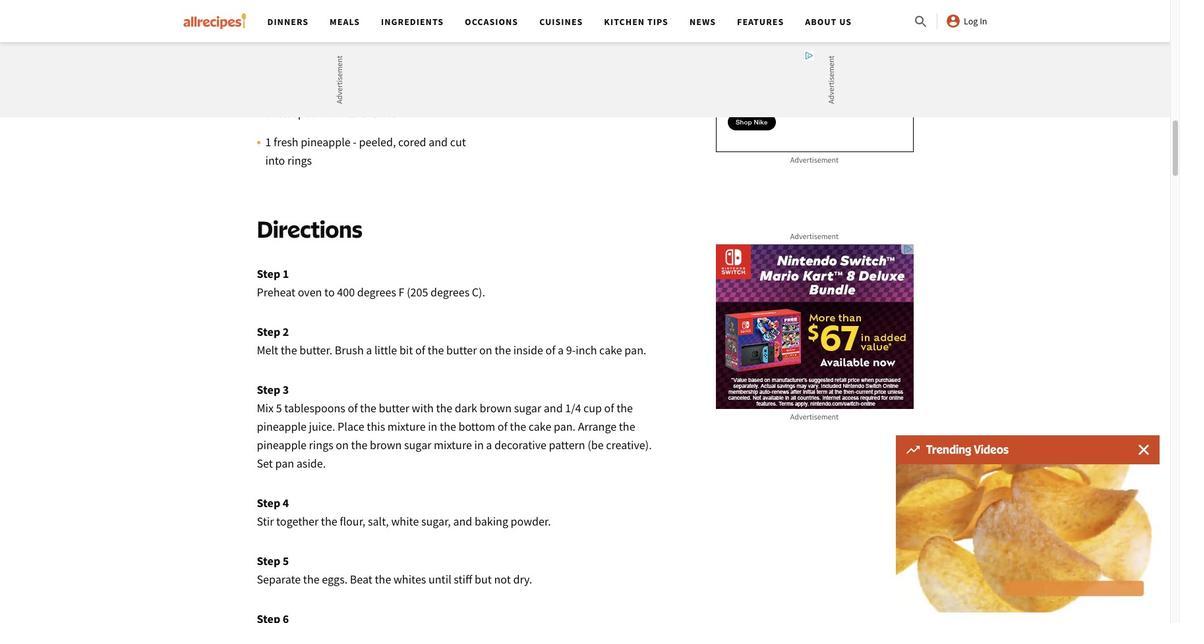 Task type: locate. For each thing, give the bounding box(es) containing it.
1 horizontal spatial in
[[475, 438, 484, 453]]

teaspoon
[[277, 19, 324, 34], [277, 106, 324, 121]]

decorative
[[495, 438, 547, 453]]

white down ½ teaspoon salt
[[298, 48, 326, 63]]

0 vertical spatial pineapple
[[301, 135, 351, 150]]

(be
[[588, 438, 604, 453]]

but
[[475, 573, 492, 588]]

baking
[[475, 515, 509, 530]]

dry.
[[513, 573, 533, 588]]

kitchen tips
[[604, 16, 669, 28]]

1 vertical spatial sugar
[[514, 401, 542, 416]]

home image
[[183, 13, 246, 29]]

account image
[[946, 13, 962, 29]]

1 horizontal spatial sugar
[[404, 438, 432, 453]]

0 horizontal spatial butter
[[379, 401, 410, 416]]

navigation
[[257, 0, 914, 42]]

inside
[[514, 343, 543, 358]]

tablespoons
[[284, 401, 346, 416]]

1 ½ from the top
[[265, 19, 275, 34]]

of
[[416, 343, 425, 358], [546, 343, 556, 358], [348, 401, 358, 416], [605, 401, 614, 416], [498, 420, 508, 435]]

sugar up decorative
[[514, 401, 542, 416]]

0 vertical spatial on
[[480, 343, 492, 358]]

1 vertical spatial rings
[[309, 438, 334, 453]]

pan
[[275, 457, 294, 472]]

and left 1/4 in the bottom left of the page
[[544, 401, 563, 416]]

0 horizontal spatial in
[[428, 420, 438, 435]]

the right melt
[[281, 343, 297, 358]]

1 horizontal spatial pan.
[[625, 343, 647, 358]]

whites
[[394, 573, 426, 588]]

inch
[[576, 343, 597, 358]]

1 horizontal spatial mixture
[[434, 438, 472, 453]]

trending image
[[907, 447, 920, 454]]

0 horizontal spatial pan.
[[554, 420, 576, 435]]

1 horizontal spatial degrees
[[431, 285, 470, 300]]

the left eggs.
[[303, 573, 320, 588]]

mixture down with
[[388, 420, 426, 435]]

news link
[[690, 16, 716, 28]]

2 teaspoon from the top
[[277, 106, 324, 121]]

cored
[[398, 135, 426, 150]]

1 vertical spatial teaspoon
[[277, 106, 324, 121]]

pineapple down 5
[[257, 420, 307, 435]]

fresh
[[274, 135, 299, 150]]

the right cup
[[617, 401, 633, 416]]

and left cut
[[429, 135, 448, 150]]

2 vertical spatial sugar
[[404, 438, 432, 453]]

arrange
[[578, 420, 617, 435]]

½ teaspoon vanilla extract
[[265, 106, 395, 121]]

a left 9-
[[558, 343, 564, 358]]

into
[[265, 153, 285, 168]]

butter up this
[[379, 401, 410, 416]]

set
[[257, 457, 273, 472]]

1 teaspoon from the top
[[277, 19, 324, 34]]

0 vertical spatial rings
[[288, 153, 312, 168]]

½
[[265, 19, 275, 34], [265, 106, 275, 121]]

2 ½ from the top
[[265, 106, 275, 121]]

in down 'bottom'
[[475, 438, 484, 453]]

features
[[737, 16, 784, 28]]

of right bit
[[416, 343, 425, 358]]

0 horizontal spatial degrees
[[357, 285, 396, 300]]

the left flour,
[[321, 515, 337, 530]]

to
[[325, 285, 335, 300]]

butter
[[447, 343, 477, 358], [379, 401, 410, 416]]

pineapple left -
[[301, 135, 351, 150]]

the left inside
[[495, 343, 511, 358]]

together
[[276, 515, 319, 530]]

rings
[[288, 153, 312, 168], [309, 438, 334, 453]]

us
[[840, 16, 852, 28]]

teaspoon for vanilla extract
[[277, 106, 324, 121]]

rings down fresh
[[288, 153, 312, 168]]

advertisement region
[[716, 0, 914, 152], [345, 50, 825, 109], [716, 245, 914, 410]]

0 vertical spatial butter
[[447, 343, 477, 358]]

brown up 'bottom'
[[480, 401, 512, 416]]

1 vertical spatial and
[[544, 401, 563, 416]]

0 horizontal spatial a
[[366, 343, 372, 358]]

1 vertical spatial brown
[[370, 438, 402, 453]]

the right bit
[[428, 343, 444, 358]]

and right sugar, on the bottom left of the page
[[453, 515, 473, 530]]

1 vertical spatial ½
[[265, 106, 275, 121]]

1 horizontal spatial a
[[486, 438, 492, 453]]

2 horizontal spatial and
[[544, 401, 563, 416]]

(205
[[407, 285, 428, 300]]

½ right home image
[[265, 19, 275, 34]]

a down 'bottom'
[[486, 438, 492, 453]]

in down with
[[428, 420, 438, 435]]

pineapple
[[301, 135, 351, 150], [257, 420, 307, 435], [257, 438, 307, 453]]

log in
[[964, 15, 988, 27]]

preheat
[[257, 285, 296, 300]]

0 horizontal spatial and
[[429, 135, 448, 150]]

1 vertical spatial on
[[336, 438, 349, 453]]

a inside "mix 5 tablespoons of the butter with the dark brown sugar and 1/4 cup of the pineapple juice. place this mixture in the bottom of the cake pan. arrange the pineapple rings on the brown sugar mixture in a decorative pattern (be creative). set pan aside."
[[486, 438, 492, 453]]

of left 9-
[[546, 343, 556, 358]]

degrees left c). on the left of the page
[[431, 285, 470, 300]]

pan. up pattern
[[554, 420, 576, 435]]

the
[[281, 343, 297, 358], [428, 343, 444, 358], [495, 343, 511, 358], [360, 401, 377, 416], [436, 401, 453, 416], [617, 401, 633, 416], [440, 420, 456, 435], [510, 420, 526, 435], [619, 420, 636, 435], [351, 438, 368, 453], [321, 515, 337, 530], [303, 573, 320, 588], [375, 573, 391, 588]]

butter right bit
[[447, 343, 477, 358]]

cake right inch
[[600, 343, 622, 358]]

cup
[[584, 401, 602, 416]]

brush
[[335, 343, 364, 358]]

½ up 1
[[265, 106, 275, 121]]

0 vertical spatial ½
[[265, 19, 275, 34]]

stiff
[[454, 573, 473, 588]]

trending
[[927, 443, 972, 457]]

degrees left f
[[357, 285, 396, 300]]

brown
[[480, 401, 512, 416], [370, 438, 402, 453]]

mixture down 'bottom'
[[434, 438, 472, 453]]

c).
[[472, 285, 485, 300]]

the up this
[[360, 401, 377, 416]]

0 vertical spatial cake
[[600, 343, 622, 358]]

cuisines
[[540, 16, 583, 28]]

oven
[[298, 285, 322, 300]]

on down place
[[336, 438, 349, 453]]

teaspoon up fresh
[[277, 106, 324, 121]]

0 vertical spatial and
[[429, 135, 448, 150]]

rings down "juice." at the bottom left
[[309, 438, 334, 453]]

1 horizontal spatial brown
[[480, 401, 512, 416]]

mixture
[[388, 420, 426, 435], [434, 438, 472, 453]]

and
[[429, 135, 448, 150], [544, 401, 563, 416], [453, 515, 473, 530]]

pineapple up 'pan'
[[257, 438, 307, 453]]

salt,
[[368, 515, 389, 530]]

in
[[428, 420, 438, 435], [475, 438, 484, 453]]

white right salt, at the left bottom of the page
[[391, 515, 419, 530]]

until
[[429, 573, 452, 588]]

about us link
[[806, 16, 852, 28]]

0 vertical spatial teaspoon
[[277, 19, 324, 34]]

place
[[338, 420, 365, 435]]

cuisines link
[[540, 16, 583, 28]]

search image
[[914, 14, 929, 30]]

pan. right inch
[[625, 343, 647, 358]]

0 horizontal spatial white
[[298, 48, 326, 63]]

1 horizontal spatial white
[[391, 515, 419, 530]]

separate the eggs. beat the whites until stiff but not dry.
[[257, 573, 533, 588]]

0 horizontal spatial on
[[336, 438, 349, 453]]

sugar
[[328, 48, 356, 63], [514, 401, 542, 416], [404, 438, 432, 453]]

0 vertical spatial in
[[428, 420, 438, 435]]

a
[[366, 343, 372, 358], [558, 343, 564, 358], [486, 438, 492, 453]]

2 vertical spatial and
[[453, 515, 473, 530]]

teaspoon for salt
[[277, 19, 324, 34]]

with
[[412, 401, 434, 416]]

and inside 1 fresh pineapple - peeled, cored and cut into rings
[[429, 135, 448, 150]]

sugar down with
[[404, 438, 432, 453]]

features link
[[737, 16, 784, 28]]

1 vertical spatial butter
[[379, 401, 410, 416]]

vanilla
[[326, 106, 359, 121]]

cake up decorative
[[529, 420, 552, 435]]

pan. inside "mix 5 tablespoons of the butter with the dark brown sugar and 1/4 cup of the pineapple juice. place this mixture in the bottom of the cake pan. arrange the pineapple rings on the brown sugar mixture in a decorative pattern (be creative). set pan aside."
[[554, 420, 576, 435]]

0 vertical spatial sugar
[[328, 48, 356, 63]]

sugar down 'salt'
[[328, 48, 356, 63]]

kitchen
[[604, 16, 645, 28]]

on left inside
[[480, 343, 492, 358]]

rings inside 1 fresh pineapple - peeled, cored and cut into rings
[[288, 153, 312, 168]]

1 vertical spatial in
[[475, 438, 484, 453]]

the down dark
[[440, 420, 456, 435]]

2 vertical spatial pineapple
[[257, 438, 307, 453]]

on inside "mix 5 tablespoons of the butter with the dark brown sugar and 1/4 cup of the pineapple juice. place this mixture in the bottom of the cake pan. arrange the pineapple rings on the brown sugar mixture in a decorative pattern (be creative). set pan aside."
[[336, 438, 349, 453]]

1 vertical spatial pan.
[[554, 420, 576, 435]]

a left little
[[366, 343, 372, 358]]

brown down this
[[370, 438, 402, 453]]

pan.
[[625, 343, 647, 358], [554, 420, 576, 435]]

on
[[480, 343, 492, 358], [336, 438, 349, 453]]

1 vertical spatial pineapple
[[257, 420, 307, 435]]

0 vertical spatial white
[[298, 48, 326, 63]]

0 horizontal spatial cake
[[529, 420, 552, 435]]

0 vertical spatial brown
[[480, 401, 512, 416]]

teaspoon left 'salt'
[[277, 19, 324, 34]]

1 vertical spatial cake
[[529, 420, 552, 435]]

0 horizontal spatial mixture
[[388, 420, 426, 435]]

the right with
[[436, 401, 453, 416]]

about
[[806, 16, 837, 28]]

cake inside "mix 5 tablespoons of the butter with the dark brown sugar and 1/4 cup of the pineapple juice. place this mixture in the bottom of the cake pan. arrange the pineapple rings on the brown sugar mixture in a decorative pattern (be creative). set pan aside."
[[529, 420, 552, 435]]



Task type: vqa. For each thing, say whether or not it's contained in the screenshot.
the top or
no



Task type: describe. For each thing, give the bounding box(es) containing it.
1 horizontal spatial and
[[453, 515, 473, 530]]

butter.
[[300, 343, 333, 358]]

2 degrees from the left
[[431, 285, 470, 300]]

2 horizontal spatial sugar
[[514, 401, 542, 416]]

mix 5 tablespoons of the butter with the dark brown sugar and 1/4 cup of the pineapple juice. place this mixture in the bottom of the cake pan. arrange the pineapple rings on the brown sugar mixture in a decorative pattern (be creative). set pan aside.
[[257, 401, 652, 472]]

eggs.
[[322, 573, 348, 588]]

-
[[353, 135, 357, 150]]

mix
[[257, 401, 274, 416]]

not
[[494, 573, 511, 588]]

the up creative).
[[619, 420, 636, 435]]

1 horizontal spatial cake
[[600, 343, 622, 358]]

video player application
[[896, 465, 1160, 613]]

ingredients
[[381, 16, 444, 28]]

dinners
[[267, 16, 309, 28]]

1 fresh pineapple - peeled, cored and cut into rings
[[265, 135, 466, 168]]

dinners link
[[267, 16, 309, 28]]

bottom
[[459, 420, 495, 435]]

1 vertical spatial mixture
[[434, 438, 472, 453]]

beat
[[350, 573, 373, 588]]

this
[[367, 420, 385, 435]]

little
[[375, 343, 397, 358]]

videos
[[974, 443, 1009, 457]]

flour,
[[340, 515, 366, 530]]

"show image
[[551, 46, 619, 63]]

about us
[[806, 16, 852, 28]]

occasions
[[465, 16, 519, 28]]

cut
[[450, 135, 466, 150]]

log in link
[[946, 13, 988, 29]]

kitchen tips link
[[604, 16, 669, 28]]

and inside "mix 5 tablespoons of the butter with the dark brown sugar and 1/4 cup of the pineapple juice. place this mixture in the bottom of the cake pan. arrange the pineapple rings on the brown sugar mixture in a decorative pattern (be creative). set pan aside."
[[544, 401, 563, 416]]

0 horizontal spatial brown
[[370, 438, 402, 453]]

of right cup
[[605, 401, 614, 416]]

f
[[399, 285, 405, 300]]

1
[[265, 135, 271, 150]]

juice.
[[309, 420, 335, 435]]

separate
[[257, 573, 301, 588]]

2 horizontal spatial a
[[558, 343, 564, 358]]

pineapple inside 1 fresh pineapple - peeled, cored and cut into rings
[[301, 135, 351, 150]]

aside.
[[297, 457, 326, 472]]

dark
[[455, 401, 478, 416]]

tips
[[648, 16, 669, 28]]

rings inside "mix 5 tablespoons of the butter with the dark brown sugar and 1/4 cup of the pineapple juice. place this mixture in the bottom of the cake pan. arrange the pineapple rings on the brown sugar mixture in a decorative pattern (be creative). set pan aside."
[[309, 438, 334, 453]]

directions
[[257, 215, 363, 244]]

pattern
[[549, 438, 586, 453]]

400
[[337, 285, 355, 300]]

the right beat
[[375, 573, 391, 588]]

½ for ½ teaspoon vanilla extract
[[265, 106, 275, 121]]

salt
[[326, 19, 344, 34]]

creative).
[[606, 438, 652, 453]]

the up decorative
[[510, 420, 526, 435]]

powder.
[[511, 515, 551, 530]]

stir
[[257, 515, 274, 530]]

1 vertical spatial white
[[391, 515, 419, 530]]

5
[[276, 401, 282, 416]]

meals link
[[330, 16, 360, 28]]

ingredients link
[[381, 16, 444, 28]]

extract
[[361, 106, 395, 121]]

navigation containing dinners
[[257, 0, 914, 42]]

peeled,
[[359, 135, 396, 150]]

½ teaspoon salt
[[265, 19, 344, 34]]

0 horizontal spatial sugar
[[328, 48, 356, 63]]

of right 'bottom'
[[498, 420, 508, 435]]

white sugar
[[298, 48, 356, 63]]

melt the butter. brush a little bit of the butter on the inside of a 9-inch cake pan.
[[257, 343, 647, 358]]

the down place
[[351, 438, 368, 453]]

log
[[964, 15, 978, 27]]

sugar,
[[421, 515, 451, 530]]

bit
[[400, 343, 413, 358]]

meals
[[330, 16, 360, 28]]

0 vertical spatial pan.
[[625, 343, 647, 358]]

occasions link
[[465, 16, 519, 28]]

close image
[[1139, 445, 1150, 456]]

trending videos
[[927, 443, 1009, 457]]

1 horizontal spatial on
[[480, 343, 492, 358]]

in
[[980, 15, 988, 27]]

9-
[[566, 343, 576, 358]]

preheat oven to 400 degrees f (205 degrees c).
[[257, 285, 485, 300]]

melt
[[257, 343, 278, 358]]

½ for ½ teaspoon salt
[[265, 19, 275, 34]]

1 horizontal spatial butter
[[447, 343, 477, 358]]

1 degrees from the left
[[357, 285, 396, 300]]

stir together the flour, salt, white sugar, and baking powder.
[[257, 515, 551, 530]]

1/4
[[565, 401, 581, 416]]

of up place
[[348, 401, 358, 416]]

0 vertical spatial mixture
[[388, 420, 426, 435]]

news
[[690, 16, 716, 28]]

butter inside "mix 5 tablespoons of the butter with the dark brown sugar and 1/4 cup of the pineapple juice. place this mixture in the bottom of the cake pan. arrange the pineapple rings on the brown sugar mixture in a decorative pattern (be creative). set pan aside."
[[379, 401, 410, 416]]



